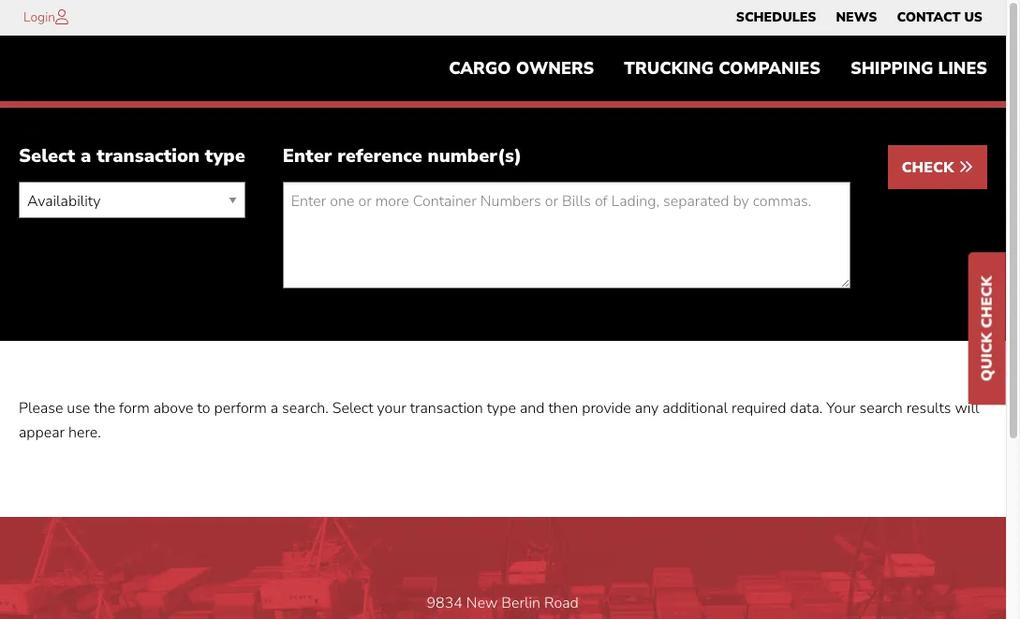 Task type: describe. For each thing, give the bounding box(es) containing it.
contact us link
[[898, 5, 983, 31]]

login link
[[23, 8, 55, 26]]

9834 new berlin road
[[427, 593, 579, 614]]

shipping lines
[[851, 57, 988, 80]]

and
[[520, 399, 545, 419]]

news
[[837, 8, 878, 26]]

a inside please use the form above to perform a search. select your transaction type and then provide any additional required data. your search results will appear here. quick check
[[271, 399, 278, 419]]

schedules
[[737, 8, 817, 26]]

owners
[[516, 57, 595, 80]]

your
[[377, 399, 407, 419]]

trucking
[[625, 57, 714, 80]]

use
[[67, 399, 90, 419]]

form
[[119, 399, 150, 419]]

new
[[467, 593, 498, 614]]

results
[[907, 399, 952, 419]]

cargo owners link
[[434, 50, 610, 88]]

your
[[827, 399, 856, 419]]

select inside please use the form above to perform a search. select your transaction type and then provide any additional required data. your search results will appear here. quick check
[[333, 399, 374, 419]]

trucking companies
[[625, 57, 821, 80]]

the
[[94, 399, 115, 419]]

cargo
[[449, 57, 512, 80]]

road
[[545, 593, 579, 614]]

enter reference number(s)
[[283, 144, 522, 169]]

9834 new berlin road footer
[[0, 517, 1007, 620]]

required
[[732, 399, 787, 419]]

any
[[635, 399, 659, 419]]

search.
[[282, 399, 329, 419]]

schedules link
[[737, 5, 817, 31]]

Enter reference number(s) text field
[[283, 182, 851, 289]]

then
[[549, 399, 579, 419]]

0 horizontal spatial transaction
[[97, 144, 200, 169]]

number(s)
[[428, 144, 522, 169]]

data.
[[791, 399, 823, 419]]

companies
[[719, 57, 821, 80]]

select a transaction type
[[19, 144, 245, 169]]

contact
[[898, 8, 961, 26]]

9834
[[427, 593, 463, 614]]

menu bar containing schedules
[[727, 5, 993, 31]]

trucking companies link
[[610, 50, 836, 88]]



Task type: vqa. For each thing, say whether or not it's contained in the screenshot.
the
yes



Task type: locate. For each thing, give the bounding box(es) containing it.
1 horizontal spatial a
[[271, 399, 278, 419]]

lines
[[939, 57, 988, 80]]

additional
[[663, 399, 728, 419]]

berlin
[[502, 593, 541, 614]]

shipping lines link
[[836, 50, 1003, 88]]

us
[[965, 8, 983, 26]]

menu bar
[[727, 5, 993, 31], [434, 50, 1003, 88]]

1 vertical spatial menu bar
[[434, 50, 1003, 88]]

a
[[81, 144, 91, 169], [271, 399, 278, 419]]

transaction inside please use the form above to perform a search. select your transaction type and then provide any additional required data. your search results will appear here. quick check
[[410, 399, 483, 419]]

0 horizontal spatial select
[[19, 144, 75, 169]]

reference
[[338, 144, 423, 169]]

1 vertical spatial a
[[271, 399, 278, 419]]

1 vertical spatial type
[[487, 399, 516, 419]]

select
[[19, 144, 75, 169], [333, 399, 374, 419]]

above
[[154, 399, 194, 419]]

type left and
[[487, 399, 516, 419]]

please use the form above to perform a search. select your transaction type and then provide any additional required data. your search results will appear here. quick check
[[19, 276, 998, 443]]

0 horizontal spatial check
[[902, 158, 959, 178]]

0 vertical spatial select
[[19, 144, 75, 169]]

quick
[[978, 332, 998, 381]]

1 vertical spatial check
[[978, 276, 998, 328]]

please
[[19, 399, 63, 419]]

type
[[205, 144, 245, 169], [487, 399, 516, 419]]

quick check link
[[969, 252, 1007, 405]]

menu bar up shipping
[[727, 5, 993, 31]]

cargo owners
[[449, 57, 595, 80]]

0 vertical spatial menu bar
[[727, 5, 993, 31]]

1 vertical spatial select
[[333, 399, 374, 419]]

menu bar down schedules link
[[434, 50, 1003, 88]]

0 horizontal spatial type
[[205, 144, 245, 169]]

0 vertical spatial check
[[902, 158, 959, 178]]

0 horizontal spatial a
[[81, 144, 91, 169]]

will
[[956, 399, 980, 419]]

search
[[860, 399, 903, 419]]

1 vertical spatial transaction
[[410, 399, 483, 419]]

check inside button
[[902, 158, 959, 178]]

angle double right image
[[959, 160, 974, 175]]

news link
[[837, 5, 878, 31]]

login
[[23, 8, 55, 26]]

type left enter
[[205, 144, 245, 169]]

1 horizontal spatial select
[[333, 399, 374, 419]]

shipping
[[851, 57, 934, 80]]

menu bar containing cargo owners
[[434, 50, 1003, 88]]

0 vertical spatial type
[[205, 144, 245, 169]]

transaction
[[97, 144, 200, 169], [410, 399, 483, 419]]

here.
[[68, 423, 101, 443]]

appear
[[19, 423, 65, 443]]

contact us
[[898, 8, 983, 26]]

to
[[197, 399, 210, 419]]

provide
[[582, 399, 632, 419]]

check button
[[888, 146, 988, 190]]

1 horizontal spatial transaction
[[410, 399, 483, 419]]

1 horizontal spatial check
[[978, 276, 998, 328]]

user image
[[55, 9, 69, 24]]

enter
[[283, 144, 332, 169]]

perform
[[214, 399, 267, 419]]

0 vertical spatial transaction
[[97, 144, 200, 169]]

check inside please use the form above to perform a search. select your transaction type and then provide any additional required data. your search results will appear here. quick check
[[978, 276, 998, 328]]

0 vertical spatial a
[[81, 144, 91, 169]]

check
[[902, 158, 959, 178], [978, 276, 998, 328]]

type inside please use the form above to perform a search. select your transaction type and then provide any additional required data. your search results will appear here. quick check
[[487, 399, 516, 419]]

1 horizontal spatial type
[[487, 399, 516, 419]]



